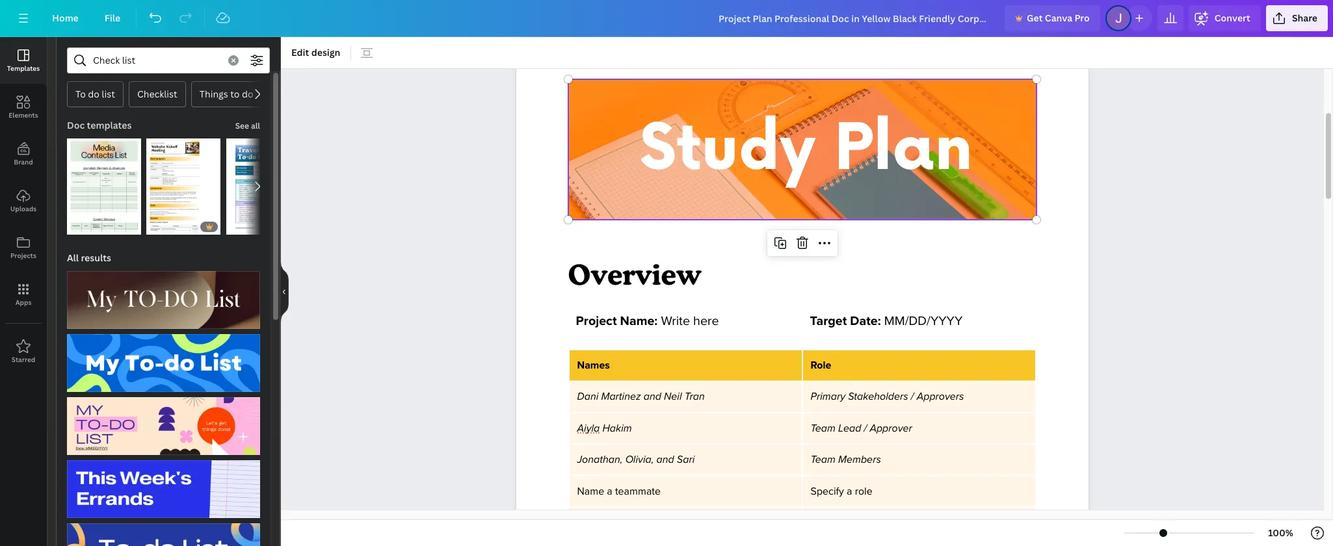 Task type: describe. For each thing, give the bounding box(es) containing it.
brand
[[14, 157, 33, 166]]

to do list button
[[67, 81, 124, 107]]

things to do button
[[191, 81, 262, 107]]

travel to-do list doc in teal pastel green pastel purple vibrant professional style group
[[226, 139, 300, 235]]

get
[[1027, 12, 1043, 24]]

projects
[[10, 251, 36, 260]]

templates
[[7, 64, 40, 73]]

to-do list personal docs banner in blue light blue neon green playful abstract style group
[[67, 327, 260, 392]]

get canva pro
[[1027, 12, 1090, 24]]

share button
[[1266, 5, 1328, 31]]

to-do list personal docs banner in blue light blue neon green playful abstract style image
[[67, 334, 260, 392]]

errands to-do list docs banner in cobalt bright blue bold style image
[[67, 461, 260, 519]]

results
[[81, 252, 111, 264]]

convert button
[[1189, 5, 1261, 31]]

all
[[67, 252, 79, 264]]

media contacts list doc in pastel green pastel orange black soft pastels style group
[[67, 131, 141, 235]]

things
[[200, 88, 228, 100]]

Design title text field
[[708, 5, 1000, 31]]

see all button
[[234, 113, 261, 139]]

canva
[[1045, 12, 1072, 24]]

overview
[[568, 258, 701, 292]]

100%
[[1268, 527, 1293, 539]]

errands to-do list docs banner in cobalt bright blue bold style group
[[67, 453, 260, 519]]

media contacts list doc in pastel green pastel orange black soft pastels style image
[[67, 139, 141, 235]]

convert
[[1215, 12, 1251, 24]]

uploads button
[[0, 178, 47, 224]]

list
[[102, 88, 115, 100]]

things to do
[[200, 88, 253, 100]]

share
[[1292, 12, 1318, 24]]

apps button
[[0, 271, 47, 318]]

travel to-do list doc in teal pastel green pastel purple vibrant professional style image
[[226, 139, 300, 235]]

Search Doc templates search field
[[93, 48, 220, 73]]

pro
[[1075, 12, 1090, 24]]

edit
[[291, 46, 309, 59]]

all
[[251, 120, 260, 131]]

home
[[52, 12, 79, 24]]

starred button
[[0, 328, 47, 375]]

side panel tab list
[[0, 37, 47, 375]]

1 do from the left
[[88, 88, 99, 100]]

doc
[[67, 119, 85, 131]]

kickoff meeting doc in orange black white professional gradients style image
[[147, 139, 221, 235]]

doc templates button
[[66, 113, 133, 139]]

starred
[[12, 355, 35, 364]]



Task type: vqa. For each thing, say whether or not it's contained in the screenshot.
Travel To-do List Doc in Teal Pastel Green Pastel Purple Vibrant Professional Style group at top
yes



Task type: locate. For each thing, give the bounding box(es) containing it.
apps
[[15, 298, 31, 307]]

templates button
[[0, 37, 47, 84]]

checklist button
[[129, 81, 186, 107]]

hide image
[[280, 260, 289, 323]]

do
[[88, 88, 99, 100], [242, 88, 253, 100]]

main menu bar
[[0, 0, 1333, 37]]

all results
[[67, 252, 111, 264]]

to
[[75, 88, 86, 100]]

doc templates
[[67, 119, 132, 131]]

to do list
[[75, 88, 115, 100]]

design
[[311, 46, 340, 59]]

100% button
[[1260, 523, 1302, 544]]

edit design
[[291, 46, 340, 59]]

to-do list personal docs banner in pink orange bright modern style group
[[67, 390, 260, 455]]

uploads
[[10, 204, 37, 213]]

kickoff meeting doc in orange black white professional gradients style group
[[147, 131, 221, 235]]

elements
[[9, 111, 38, 120]]

edit design button
[[286, 42, 346, 63]]

plan
[[834, 113, 973, 188]]

to-do list personal docs banner in pink orange bright modern style image
[[67, 397, 260, 455]]

get canva pro button
[[1005, 5, 1100, 31]]

home link
[[42, 5, 89, 31]]

file
[[105, 12, 120, 24]]

personal to-do list docs banner in blue gold vibrant professional style image
[[67, 524, 260, 546]]

see
[[235, 120, 249, 131]]

checklist
[[137, 88, 177, 100]]

see all
[[235, 120, 260, 131]]

to
[[230, 88, 240, 100]]

0 horizontal spatial do
[[88, 88, 99, 100]]

projects button
[[0, 224, 47, 271]]

1 horizontal spatial do
[[242, 88, 253, 100]]

to-do list personal docs banner in brown white photocentric style image
[[67, 271, 260, 329]]

to-do list personal docs banner in brown white photocentric style group
[[67, 263, 260, 329]]

brand button
[[0, 131, 47, 178]]

study
[[639, 113, 815, 188]]

elements button
[[0, 84, 47, 131]]

templates
[[87, 119, 132, 131]]

study plan
[[639, 113, 973, 188]]

personal to-do list docs banner in blue gold vibrant professional style group
[[67, 516, 260, 546]]

file button
[[94, 5, 131, 31]]

2 do from the left
[[242, 88, 253, 100]]



